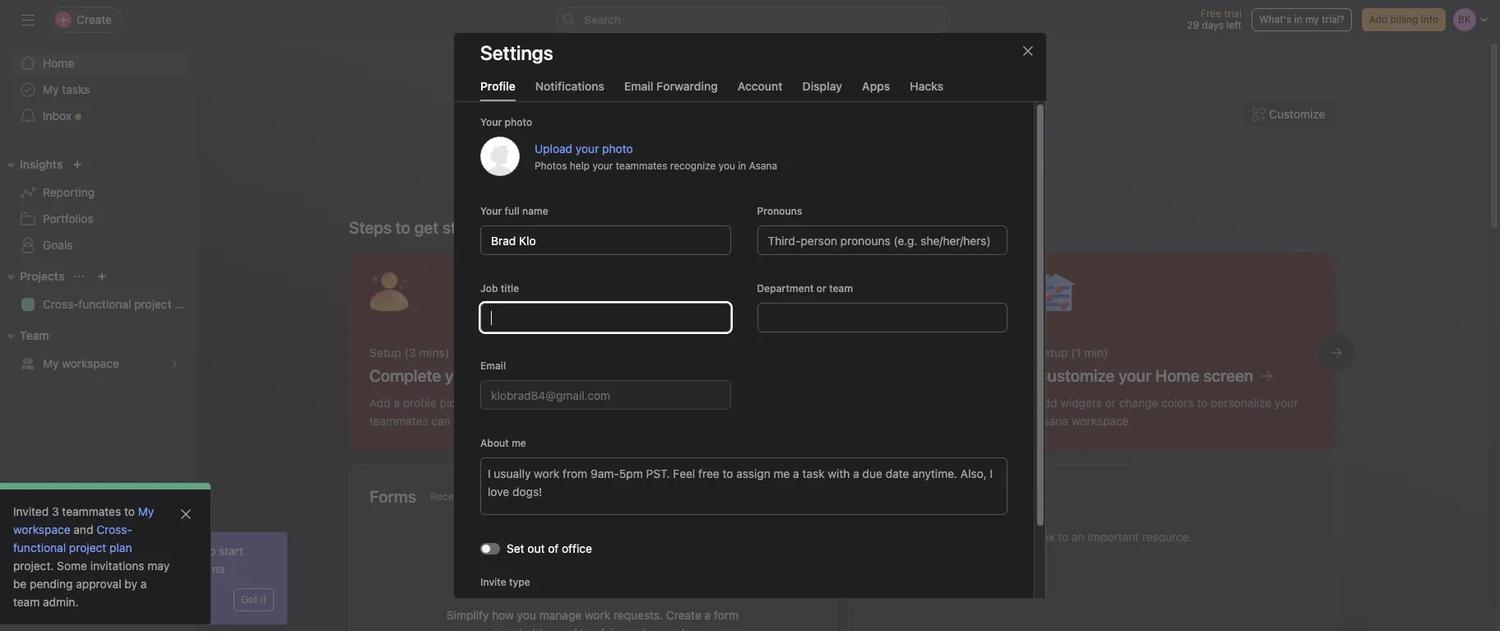 Task type: locate. For each thing, give the bounding box(es) containing it.
2 your from the top
[[480, 205, 502, 217]]

close image
[[1022, 44, 1035, 58]]

None text field
[[480, 225, 731, 255], [757, 303, 1008, 332], [480, 380, 731, 410], [480, 225, 731, 255], [757, 303, 1008, 332], [480, 380, 731, 410]]

team
[[20, 328, 49, 342]]

1 vertical spatial my
[[43, 356, 59, 370]]

what's in my trial?
[[1260, 13, 1345, 26]]

1 vertical spatial functional
[[13, 541, 66, 555]]

cross- down projects
[[43, 297, 78, 311]]

0 horizontal spatial functional
[[13, 541, 66, 555]]

29
[[1187, 19, 1200, 31]]

forms
[[370, 487, 416, 506]]

display
[[803, 79, 843, 93]]

and
[[70, 522, 96, 536], [558, 626, 578, 631]]

and inside simplify how you manage work requests. create a form to prioritize and track incoming work.
[[558, 626, 578, 631]]

0 horizontal spatial email
[[480, 360, 506, 372]]

free trial 29 days left
[[1187, 7, 1242, 31]]

0 vertical spatial in
[[1295, 13, 1303, 26]]

job
[[480, 282, 498, 295]]

to left start
[[205, 544, 216, 558]]

0 vertical spatial workspace
[[62, 356, 119, 370]]

2 vertical spatial a
[[705, 608, 711, 622]]

photo down profile button
[[505, 116, 532, 128]]

0 vertical spatial invite
[[108, 544, 136, 558]]

plan inside projects element
[[175, 297, 197, 311]]

invite inside invite a teammate to start collaborating in asana got it
[[108, 544, 136, 558]]

my workspace inside teams element
[[43, 356, 119, 370]]

approval
[[76, 577, 121, 591]]

email left "forwarding"
[[624, 79, 654, 93]]

project for cross- functional project plan project. some invitations may be pending approval by a team admin.
[[69, 541, 106, 555]]

team right or at the right top
[[829, 282, 853, 295]]

home link
[[10, 50, 188, 77]]

upload your photo button
[[535, 141, 633, 155]]

in inside "button"
[[1295, 13, 1303, 26]]

1 horizontal spatial functional
[[78, 297, 131, 311]]

to inside invite a teammate to start collaborating in asana got it
[[205, 544, 216, 558]]

functional up teams element
[[78, 297, 131, 311]]

1 horizontal spatial plan
[[175, 297, 197, 311]]

functional inside cross- functional project plan project. some invitations may be pending approval by a team admin.
[[13, 541, 66, 555]]

set out of office
[[507, 541, 592, 555]]

1 horizontal spatial photo
[[602, 141, 633, 155]]

1 horizontal spatial cross-
[[96, 522, 132, 536]]

0 vertical spatial my
[[43, 82, 59, 96]]

cross-
[[43, 297, 78, 311], [96, 522, 132, 536]]

0 horizontal spatial and
[[70, 522, 96, 536]]

1 horizontal spatial teammates
[[616, 159, 668, 172]]

0 vertical spatial your
[[480, 116, 502, 128]]

teammates up cross- functional project plan link
[[62, 504, 121, 518]]

close image
[[179, 508, 193, 521]]

to
[[396, 218, 411, 237], [124, 504, 135, 518], [205, 544, 216, 558], [494, 626, 505, 631]]

a inside cross- functional project plan project. some invitations may be pending approval by a team admin.
[[141, 577, 147, 591]]

your left full
[[480, 205, 502, 217]]

and down manage
[[558, 626, 578, 631]]

functional
[[78, 297, 131, 311], [13, 541, 66, 555]]

project inside cross- functional project plan project. some invitations may be pending approval by a team admin.
[[69, 541, 106, 555]]

project up teams element
[[134, 297, 172, 311]]

0 vertical spatial team
[[829, 282, 853, 295]]

my inside teams element
[[43, 356, 59, 370]]

project
[[134, 297, 172, 311], [69, 541, 106, 555]]

1 horizontal spatial invite
[[108, 544, 136, 558]]

invite for invite a teammate to start collaborating in asana
[[108, 544, 136, 558]]

simplify
[[447, 608, 489, 622]]

asana down start
[[193, 562, 225, 576]]

pending
[[30, 577, 73, 591]]

left
[[1227, 19, 1242, 31]]

email for email forwarding
[[624, 79, 654, 93]]

in inside invite a teammate to start collaborating in asana got it
[[180, 562, 189, 576]]

set out of office switch
[[480, 543, 500, 554]]

projects element
[[0, 262, 197, 321]]

my left close image
[[138, 504, 154, 518]]

0 horizontal spatial plan
[[109, 541, 132, 555]]

invite up invitations
[[108, 544, 136, 558]]

0 horizontal spatial asana
[[193, 562, 225, 576]]

on
[[538, 596, 552, 610]]

1 horizontal spatial you
[[719, 159, 736, 172]]

be
[[13, 577, 27, 591]]

got
[[241, 593, 258, 606]]

0 horizontal spatial team
[[13, 595, 40, 609]]

1 vertical spatial team
[[13, 595, 40, 609]]

2 horizontal spatial in
[[1295, 13, 1303, 26]]

1 vertical spatial plan
[[109, 541, 132, 555]]

invite down pending
[[46, 602, 76, 616]]

teammates left recognize
[[616, 159, 668, 172]]

invite button
[[16, 595, 87, 624]]

project up the some
[[69, 541, 106, 555]]

your right help on the left top
[[593, 159, 613, 172]]

may
[[148, 559, 170, 573]]

1 horizontal spatial asana
[[749, 159, 778, 172]]

I usually work from 9am-5pm PST. Feel free to assign me a task with a due date anytime. Also, I love dogs! text field
[[480, 457, 1008, 515]]

my for global element
[[43, 82, 59, 96]]

functional up project.
[[13, 541, 66, 555]]

my tasks
[[43, 82, 90, 96]]

portfolios
[[43, 211, 93, 225]]

my left 'tasks'
[[43, 82, 59, 96]]

notifications button
[[535, 79, 605, 101]]

my inside global element
[[43, 82, 59, 96]]

1 vertical spatial you
[[517, 608, 536, 622]]

to down how
[[494, 626, 505, 631]]

my tasks link
[[10, 77, 188, 103]]

1 horizontal spatial team
[[829, 282, 853, 295]]

cross- inside cross- functional project plan project. some invitations may be pending approval by a team admin.
[[96, 522, 132, 536]]

1 vertical spatial cross-
[[96, 522, 132, 536]]

your
[[480, 116, 502, 128], [480, 205, 502, 217]]

0 vertical spatial plan
[[175, 297, 197, 311]]

2 vertical spatial in
[[180, 562, 189, 576]]

my workspace link
[[10, 350, 188, 377], [13, 504, 154, 536]]

about
[[480, 437, 509, 449]]

1 vertical spatial in
[[738, 159, 747, 172]]

display button
[[803, 79, 843, 101]]

1 vertical spatial project
[[69, 541, 106, 555]]

invited
[[13, 504, 49, 518]]

department
[[757, 282, 814, 295]]

in left the my
[[1295, 13, 1303, 26]]

workspace down cross-functional project plan link
[[62, 356, 119, 370]]

a left form
[[705, 608, 711, 622]]

0 vertical spatial cross-
[[43, 297, 78, 311]]

1 vertical spatial and
[[558, 626, 578, 631]]

plan inside cross- functional project plan project. some invitations may be pending approval by a team admin.
[[109, 541, 132, 555]]

1 horizontal spatial project
[[134, 297, 172, 311]]

0 horizontal spatial project
[[69, 541, 106, 555]]

0 vertical spatial email
[[624, 79, 654, 93]]

team down be
[[13, 595, 40, 609]]

my workspace down team at the bottom
[[43, 356, 119, 370]]

my workspace link up the some
[[13, 504, 154, 536]]

0 vertical spatial you
[[719, 159, 736, 172]]

1 your from the top
[[480, 116, 502, 128]]

you up 'prioritize'
[[517, 608, 536, 622]]

0 horizontal spatial you
[[517, 608, 536, 622]]

teammates
[[616, 159, 668, 172], [62, 504, 121, 518]]

invite up signed
[[480, 576, 507, 588]]

1 horizontal spatial in
[[738, 159, 747, 172]]

2 vertical spatial invite
[[46, 602, 76, 616]]

email inside button
[[624, 79, 654, 93]]

customize button
[[1242, 100, 1337, 129]]

afternoon,
[[791, 140, 905, 171]]

1 horizontal spatial email
[[624, 79, 654, 93]]

work.
[[662, 626, 691, 631]]

apps button
[[862, 79, 890, 101]]

you right recognize
[[719, 159, 736, 172]]

cross- for cross-functional project plan
[[43, 297, 78, 311]]

cross- inside projects element
[[43, 297, 78, 311]]

email up about
[[480, 360, 506, 372]]

my workspace up the some
[[13, 504, 154, 536]]

0 vertical spatial photo
[[505, 116, 532, 128]]

by
[[125, 577, 137, 591]]

out
[[528, 541, 545, 555]]

account button
[[738, 79, 783, 101]]

1 vertical spatial invite
[[480, 576, 507, 588]]

photos
[[535, 159, 567, 172]]

account
[[738, 79, 783, 93]]

1 horizontal spatial and
[[558, 626, 578, 631]]

1 vertical spatial photo
[[602, 141, 633, 155]]

and down 'invited 3 teammates to'
[[70, 522, 96, 536]]

email for email
[[480, 360, 506, 372]]

your up help on the left top
[[576, 141, 599, 155]]

my workspace link inside teams element
[[10, 350, 188, 377]]

0 vertical spatial a
[[139, 544, 146, 558]]

invite
[[108, 544, 136, 558], [480, 576, 507, 588], [46, 602, 76, 616]]

invite inside invite type signed up on oct 18, 2023
[[480, 576, 507, 588]]

plan for cross- functional project plan project. some invitations may be pending approval by a team admin.
[[109, 541, 132, 555]]

1 vertical spatial asana
[[193, 562, 225, 576]]

0 horizontal spatial teammates
[[62, 504, 121, 518]]

0 vertical spatial my workspace link
[[10, 350, 188, 377]]

simplify how you manage work requests. create a form to prioritize and track incoming work.
[[447, 608, 739, 631]]

hacks
[[910, 79, 944, 93]]

0 vertical spatial teammates
[[616, 159, 668, 172]]

team
[[829, 282, 853, 295], [13, 595, 40, 609]]

to right steps
[[396, 218, 411, 237]]

invite a teammate to start collaborating in asana tooltip
[[95, 532, 287, 624]]

invite inside button
[[46, 602, 76, 616]]

insights button
[[0, 155, 63, 174]]

0 vertical spatial your
[[576, 141, 599, 155]]

1 vertical spatial a
[[141, 577, 147, 591]]

invite a teammate to start collaborating in asana got it
[[108, 544, 267, 606]]

0 vertical spatial and
[[70, 522, 96, 536]]

photo
[[505, 116, 532, 128], [602, 141, 633, 155]]

a up collaborating
[[139, 544, 146, 558]]

my workspace
[[43, 356, 119, 370], [13, 504, 154, 536]]

functional for cross- functional project plan project. some invitations may be pending approval by a team admin.
[[13, 541, 66, 555]]

project for cross-functional project plan
[[134, 297, 172, 311]]

2 horizontal spatial invite
[[480, 576, 507, 588]]

trial
[[1225, 7, 1242, 20]]

steps
[[349, 218, 392, 237]]

1 vertical spatial workspace
[[13, 522, 70, 536]]

my
[[43, 82, 59, 96], [43, 356, 59, 370], [138, 504, 154, 518]]

photo right the upload
[[602, 141, 633, 155]]

my down team at the bottom
[[43, 356, 59, 370]]

0 vertical spatial my workspace
[[43, 356, 119, 370]]

asana up pronouns in the top right of the page
[[749, 159, 778, 172]]

0 horizontal spatial invite
[[46, 602, 76, 616]]

1 vertical spatial email
[[480, 360, 506, 372]]

1 vertical spatial your
[[480, 205, 502, 217]]

functional inside projects element
[[78, 297, 131, 311]]

photo inside upload your photo photos help your teammates recognize you in asana
[[602, 141, 633, 155]]

None text field
[[480, 303, 731, 332]]

in right recognize
[[738, 159, 747, 172]]

a
[[139, 544, 146, 558], [141, 577, 147, 591], [705, 608, 711, 622]]

workspace down invited on the left of page
[[13, 522, 70, 536]]

type
[[509, 576, 531, 588]]

trial?
[[1322, 13, 1345, 26]]

in
[[1295, 13, 1303, 26], [738, 159, 747, 172], [180, 562, 189, 576]]

your down profile button
[[480, 116, 502, 128]]

0 vertical spatial functional
[[78, 297, 131, 311]]

brad
[[910, 140, 963, 171]]

0 horizontal spatial in
[[180, 562, 189, 576]]

0 horizontal spatial cross-
[[43, 297, 78, 311]]

got it button
[[234, 588, 274, 611]]

in down teammate
[[180, 562, 189, 576]]

create
[[666, 608, 702, 622]]

0 vertical spatial asana
[[749, 159, 778, 172]]

my workspace link down cross-functional project plan link
[[10, 350, 188, 377]]

work
[[585, 608, 611, 622]]

cross- up invitations
[[96, 522, 132, 536]]

info
[[1422, 13, 1439, 26]]

0 vertical spatial project
[[134, 297, 172, 311]]

a right by
[[141, 577, 147, 591]]



Task type: vqa. For each thing, say whether or not it's contained in the screenshot.
'My' inside the My workspace Create new workspace
no



Task type: describe. For each thing, give the bounding box(es) containing it.
a inside invite a teammate to start collaborating in asana got it
[[139, 544, 146, 558]]

inbox link
[[10, 103, 188, 129]]

insights element
[[0, 150, 197, 262]]

your for your photo
[[480, 205, 502, 217]]

billing
[[1391, 13, 1419, 26]]

team inside cross- functional project plan project. some invitations may be pending approval by a team admin.
[[13, 595, 40, 609]]

free
[[1201, 7, 1222, 20]]

functional for cross-functional project plan
[[78, 297, 131, 311]]

in inside upload your photo photos help your teammates recognize you in asana
[[738, 159, 747, 172]]

reporting
[[43, 185, 95, 199]]

manage
[[540, 608, 582, 622]]

cross- functional project plan link
[[13, 522, 132, 555]]

team button
[[0, 326, 49, 346]]

plan for cross-functional project plan
[[175, 297, 197, 311]]

you inside upload your photo photos help your teammates recognize you in asana
[[719, 159, 736, 172]]

some
[[57, 559, 87, 573]]

search
[[584, 12, 621, 26]]

2023
[[596, 596, 625, 610]]

upload your photo photos help your teammates recognize you in asana
[[535, 141, 778, 172]]

search button
[[556, 7, 951, 33]]

notifications
[[535, 79, 605, 93]]

invited 3 teammates to
[[13, 504, 138, 518]]

reporting link
[[10, 179, 188, 206]]

asana inside invite a teammate to start collaborating in asana got it
[[193, 562, 225, 576]]

email forwarding button
[[624, 79, 718, 101]]

0 horizontal spatial photo
[[505, 116, 532, 128]]

steps to get started
[[349, 218, 496, 237]]

help
[[570, 159, 590, 172]]

goals
[[43, 238, 73, 252]]

prioritize
[[508, 626, 555, 631]]

name
[[522, 205, 548, 217]]

get started
[[414, 218, 496, 237]]

add billing info button
[[1362, 8, 1446, 31]]

to up invitations
[[124, 504, 135, 518]]

me
[[512, 437, 526, 449]]

your full name
[[480, 205, 548, 217]]

cross- for cross- functional project plan project. some invitations may be pending approval by a team admin.
[[96, 522, 132, 536]]

good afternoon, brad
[[723, 140, 963, 171]]

insights
[[20, 157, 63, 171]]

tasks
[[62, 82, 90, 96]]

track
[[581, 626, 608, 631]]

or
[[817, 282, 827, 295]]

goals link
[[10, 232, 188, 258]]

full
[[505, 205, 520, 217]]

invitations
[[90, 559, 144, 573]]

workspace inside teams element
[[62, 356, 119, 370]]

pronouns
[[757, 205, 803, 217]]

1 vertical spatial your
[[593, 159, 613, 172]]

it
[[261, 593, 267, 606]]

of
[[548, 541, 559, 555]]

you inside simplify how you manage work requests. create a form to prioritize and track incoming work.
[[517, 608, 536, 622]]

start
[[219, 544, 243, 558]]

days
[[1202, 19, 1224, 31]]

signed
[[480, 596, 518, 610]]

job title
[[480, 282, 519, 295]]

workspace inside my workspace
[[13, 522, 70, 536]]

good
[[723, 140, 785, 171]]

recognize
[[670, 159, 716, 172]]

Third-person pronouns (e.g. she/her/hers) text field
[[757, 225, 1008, 255]]

profile
[[480, 79, 516, 93]]

1 vertical spatial teammates
[[62, 504, 121, 518]]

1 vertical spatial my workspace
[[13, 504, 154, 536]]

beginner
[[766, 207, 821, 222]]

scroll card carousel right image
[[1330, 346, 1343, 360]]

hacks button
[[910, 79, 944, 101]]

up
[[521, 596, 535, 610]]

hide sidebar image
[[21, 13, 35, 26]]

home
[[43, 56, 74, 70]]

projects
[[20, 269, 65, 283]]

my
[[1306, 13, 1320, 26]]

a inside simplify how you manage work requests. create a form to prioritize and track incoming work.
[[705, 608, 711, 622]]

your for settings
[[480, 116, 502, 128]]

global element
[[0, 40, 197, 139]]

title
[[501, 282, 519, 295]]

inbox
[[43, 109, 72, 123]]

my for teams element
[[43, 356, 59, 370]]

2 vertical spatial my
[[138, 504, 154, 518]]

project.
[[13, 559, 54, 573]]

1 vertical spatial my workspace link
[[13, 504, 154, 536]]

invite for invite type
[[480, 576, 507, 588]]

profile button
[[480, 79, 516, 101]]

cross- functional project plan project. some invitations may be pending approval by a team admin.
[[13, 522, 170, 609]]

upload new photo image
[[480, 137, 520, 176]]

add billing info
[[1370, 13, 1439, 26]]

apps
[[862, 79, 890, 93]]

form
[[714, 608, 739, 622]]

about me
[[480, 437, 526, 449]]

teammate
[[149, 544, 202, 558]]

what's
[[1260, 13, 1292, 26]]

teammates inside upload your photo photos help your teammates recognize you in asana
[[616, 159, 668, 172]]

oct
[[555, 596, 574, 610]]

asana inside upload your photo photos help your teammates recognize you in asana
[[749, 159, 778, 172]]

to inside simplify how you manage work requests. create a form to prioritize and track incoming work.
[[494, 626, 505, 631]]

set
[[507, 541, 525, 555]]

office
[[562, 541, 592, 555]]

invite type signed up on oct 18, 2023
[[480, 576, 625, 610]]

forwarding
[[657, 79, 718, 93]]

3
[[52, 504, 59, 518]]

search list box
[[556, 7, 951, 33]]

admin.
[[43, 595, 79, 609]]

portfolios link
[[10, 206, 188, 232]]

your photo
[[480, 116, 532, 128]]

cross-functional project plan
[[43, 297, 197, 311]]

teams element
[[0, 321, 197, 380]]



